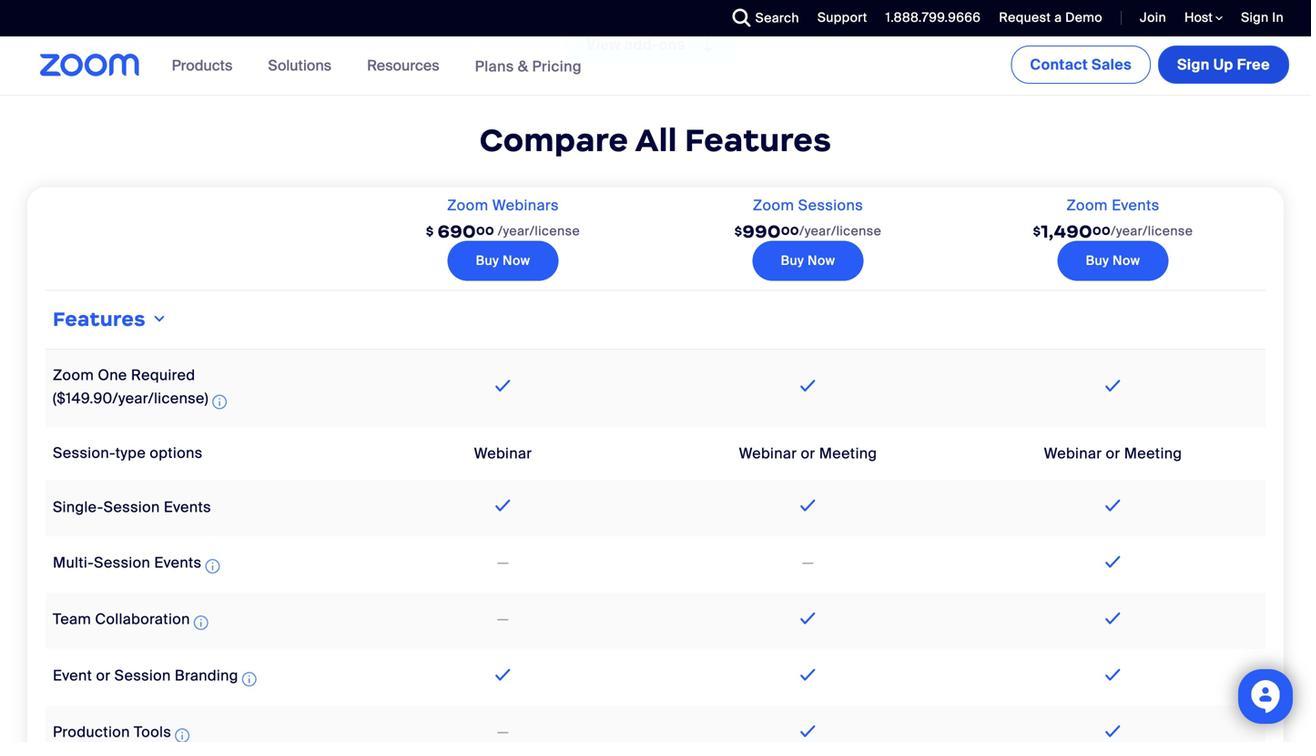 Task type: vqa. For each thing, say whether or not it's contained in the screenshot.
SOLUTIONS dropdown button
yes



Task type: locate. For each thing, give the bounding box(es) containing it.
/year/license inside '$ 990 00 /year/license'
[[800, 223, 882, 239]]

3 buy from the left
[[1086, 252, 1110, 269]]

0 horizontal spatial webinar or meeting
[[739, 444, 877, 463]]

1 horizontal spatial or
[[801, 444, 816, 463]]

$
[[426, 224, 434, 239], [735, 224, 743, 239], [1033, 224, 1041, 239]]

plans & pricing
[[475, 57, 582, 76]]

2 vertical spatial session
[[114, 666, 171, 685]]

zoom
[[447, 196, 489, 215], [753, 196, 795, 215], [1067, 196, 1108, 215], [53, 366, 94, 385]]

webinar or meeting
[[739, 444, 877, 463], [1044, 444, 1183, 463]]

2 horizontal spatial webinar
[[1044, 444, 1102, 463]]

3 /year/license from the left
[[1111, 223, 1194, 239]]

1 horizontal spatial buy now link
[[753, 241, 864, 281]]

/year/license
[[498, 223, 580, 239], [800, 223, 882, 239], [1111, 223, 1194, 239]]

features cell
[[46, 298, 1266, 342]]

2 horizontal spatial 00
[[1093, 224, 1111, 238]]

join link left host
[[1127, 0, 1171, 36]]

single-
[[53, 498, 103, 517]]

1 horizontal spatial now
[[808, 252, 836, 269]]

2 buy from the left
[[781, 252, 804, 269]]

0 vertical spatial events
[[1112, 196, 1160, 215]]

team collaboration
[[53, 610, 190, 629]]

/year/license inside $ 1,490 00 /year/license
[[1111, 223, 1194, 239]]

1 horizontal spatial webinar or meeting
[[1044, 444, 1183, 463]]

team
[[53, 610, 91, 629]]

1 vertical spatial sign
[[1178, 55, 1210, 74]]

host
[[1185, 9, 1216, 26]]

0 vertical spatial not included image
[[494, 552, 512, 574]]

2 horizontal spatial $
[[1033, 224, 1041, 239]]

0 horizontal spatial 00
[[476, 224, 495, 238]]

00 for 990
[[781, 224, 800, 238]]

buy now link down 'zoom events'
[[1058, 241, 1169, 281]]

0 horizontal spatial $
[[426, 224, 434, 239]]

now for 690
[[503, 252, 530, 269]]

1,490
[[1041, 221, 1093, 243]]

session for multi-
[[94, 553, 150, 572]]

not included image
[[799, 552, 817, 574], [494, 722, 512, 742]]

2 webinar or meeting from the left
[[1044, 444, 1183, 463]]

zoom up 1,490
[[1067, 196, 1108, 215]]

not included image for team collaboration
[[494, 609, 512, 631]]

zoom up 690
[[447, 196, 489, 215]]

buy now link
[[448, 241, 559, 281], [753, 241, 864, 281], [1058, 241, 1169, 281]]

meetings navigation
[[1008, 36, 1293, 87]]

1.888.799.9666
[[886, 9, 981, 26]]

a
[[1055, 9, 1062, 26]]

support
[[818, 9, 868, 26]]

/year/license inside $ 690 00 /year/license
[[498, 223, 580, 239]]

event
[[53, 666, 92, 685]]

events inside multi-session events application
[[154, 553, 202, 572]]

$ for 690
[[426, 224, 434, 239]]

buy now for 690
[[476, 252, 530, 269]]

2 /year/license from the left
[[800, 223, 882, 239]]

sign for sign in
[[1241, 9, 1269, 26]]

contact
[[1030, 55, 1088, 74]]

request a demo link
[[986, 0, 1107, 36], [999, 9, 1103, 26]]

zoom left one
[[53, 366, 94, 385]]

compare all features
[[480, 120, 832, 160]]

tools
[[134, 723, 171, 742]]

0 horizontal spatial sign
[[1178, 55, 1210, 74]]

/year/license down 'zoom events'
[[1111, 223, 1194, 239]]

buy down $990 per year per license 'element' at the top
[[781, 252, 804, 269]]

zoom webinars
[[447, 196, 559, 215]]

2 $ from the left
[[735, 224, 743, 239]]

up
[[1214, 55, 1234, 74]]

buy now link for 690
[[448, 241, 559, 281]]

buy for 690
[[476, 252, 499, 269]]

0 horizontal spatial not included image
[[494, 722, 512, 742]]

compare
[[480, 120, 629, 160]]

/year/license down the webinars
[[498, 223, 580, 239]]

buy now link for 990
[[753, 241, 864, 281]]

buy for 990
[[781, 252, 804, 269]]

branding
[[175, 666, 238, 685]]

00 inside $ 690 00 /year/license
[[476, 224, 495, 238]]

webinar
[[474, 444, 532, 463], [739, 444, 797, 463], [1044, 444, 1102, 463]]

3 $ from the left
[[1033, 224, 1041, 239]]

products
[[172, 56, 233, 75]]

buy now down $990 per year per license 'element' at the top
[[781, 252, 836, 269]]

included image
[[491, 375, 515, 397], [1101, 607, 1125, 629], [796, 664, 820, 686], [1101, 664, 1125, 686], [796, 720, 820, 742]]

features up one
[[53, 307, 146, 332]]

$ inside $ 690 00 /year/license
[[426, 224, 434, 239]]

0 horizontal spatial buy
[[476, 252, 499, 269]]

support link
[[804, 0, 872, 36], [818, 9, 868, 26]]

events
[[1112, 196, 1160, 215], [164, 498, 211, 517], [154, 553, 202, 572]]

0 horizontal spatial /year/license
[[498, 223, 580, 239]]

1 horizontal spatial /year/license
[[800, 223, 882, 239]]

session
[[103, 498, 160, 517], [94, 553, 150, 572], [114, 666, 171, 685]]

1 vertical spatial session
[[94, 553, 150, 572]]

view add-ons arrow down icon image
[[698, 35, 716, 53]]

1 vertical spatial features
[[53, 307, 146, 332]]

buy now down $690 per year per user element
[[476, 252, 530, 269]]

1 horizontal spatial buy now
[[781, 252, 836, 269]]

sign left in
[[1241, 9, 1269, 26]]

0 horizontal spatial now
[[503, 252, 530, 269]]

sign inside button
[[1178, 55, 1210, 74]]

00 down "zoom sessions"
[[781, 224, 800, 238]]

1 now from the left
[[503, 252, 530, 269]]

1 horizontal spatial not included image
[[799, 552, 817, 574]]

0 vertical spatial session
[[103, 498, 160, 517]]

production
[[53, 723, 130, 742]]

view add-ons
[[587, 35, 685, 54]]

1.888.799.9666 button
[[872, 0, 986, 36], [886, 9, 981, 26]]

collaboration
[[95, 610, 190, 629]]

solutions button
[[268, 36, 340, 95]]

1 not included image from the top
[[494, 552, 512, 574]]

now down $1,490 per year per license element at the right top
[[1113, 252, 1141, 269]]

buy now down $1,490 per year per license element at the right top
[[1086, 252, 1141, 269]]

now for 1,490
[[1113, 252, 1141, 269]]

buy now
[[476, 252, 530, 269], [781, 252, 836, 269], [1086, 252, 1141, 269]]

required
[[131, 366, 195, 385]]

banner
[[18, 36, 1293, 96]]

2 horizontal spatial buy
[[1086, 252, 1110, 269]]

990
[[743, 221, 781, 243]]

zoom one required<br>($149.90/year/license) image
[[212, 391, 227, 413]]

$1,490 per year per license element
[[1033, 213, 1194, 251]]

3 now from the left
[[1113, 252, 1141, 269]]

$ inside $ 1,490 00 /year/license
[[1033, 224, 1041, 239]]

1 00 from the left
[[476, 224, 495, 238]]

meeting
[[819, 444, 877, 463], [1125, 444, 1183, 463]]

multi-session events
[[53, 553, 202, 572]]

event or session branding application
[[53, 666, 260, 690]]

/year/license down sessions
[[800, 223, 882, 239]]

3 00 from the left
[[1093, 224, 1111, 238]]

zoom up 990
[[753, 196, 795, 215]]

multi-session events image
[[205, 555, 220, 577]]

ons
[[659, 35, 685, 54]]

1 buy now link from the left
[[448, 241, 559, 281]]

/year/license for 1,490
[[1111, 223, 1194, 239]]

00 inside '$ 990 00 /year/license'
[[781, 224, 800, 238]]

00 down 'zoom events'
[[1093, 224, 1111, 238]]

resources button
[[367, 36, 448, 95]]

00 for 1,490
[[1093, 224, 1111, 238]]

session down team collaboration application
[[114, 666, 171, 685]]

sessions
[[798, 196, 864, 215]]

2 horizontal spatial /year/license
[[1111, 223, 1194, 239]]

00
[[476, 224, 495, 238], [781, 224, 800, 238], [1093, 224, 1111, 238]]

sign in
[[1241, 9, 1284, 26]]

$ for 1,490
[[1033, 224, 1041, 239]]

session down type at the bottom left
[[103, 498, 160, 517]]

2 buy now link from the left
[[753, 241, 864, 281]]

1 /year/license from the left
[[498, 223, 580, 239]]

00 inside $ 1,490 00 /year/license
[[1093, 224, 1111, 238]]

2 buy now from the left
[[781, 252, 836, 269]]

1 horizontal spatial buy
[[781, 252, 804, 269]]

join link up meetings 'navigation' at the right of page
[[1140, 9, 1167, 26]]

host button
[[1185, 9, 1223, 26]]

session down 'single-session events'
[[94, 553, 150, 572]]

join link
[[1127, 0, 1171, 36], [1140, 9, 1167, 26]]

2 webinar from the left
[[739, 444, 797, 463]]

zoom for 690
[[447, 196, 489, 215]]

all
[[635, 120, 677, 160]]

plans & pricing link
[[475, 57, 582, 76], [475, 57, 582, 76]]

1 horizontal spatial meeting
[[1125, 444, 1183, 463]]

now down $690 per year per user element
[[503, 252, 530, 269]]

2 horizontal spatial now
[[1113, 252, 1141, 269]]

included image
[[796, 375, 820, 397], [1101, 375, 1125, 397], [491, 494, 515, 516], [796, 494, 820, 516], [1101, 494, 1125, 516], [1101, 551, 1125, 573], [796, 607, 820, 629], [491, 664, 515, 686], [1101, 720, 1125, 742]]

0 vertical spatial sign
[[1241, 9, 1269, 26]]

buy down $690 per year per user element
[[476, 252, 499, 269]]

$ inside '$ 990 00 /year/license'
[[735, 224, 743, 239]]

request
[[999, 9, 1051, 26]]

features up "zoom sessions"
[[685, 120, 832, 160]]

2 00 from the left
[[781, 224, 800, 238]]

0 horizontal spatial buy now
[[476, 252, 530, 269]]

2 horizontal spatial buy now
[[1086, 252, 1141, 269]]

0 horizontal spatial features
[[53, 307, 146, 332]]

contact sales link
[[1011, 46, 1151, 84]]

zoom for 990
[[753, 196, 795, 215]]

2 vertical spatial events
[[154, 553, 202, 572]]

1 webinar from the left
[[474, 444, 532, 463]]

sign
[[1241, 9, 1269, 26], [1178, 55, 1210, 74]]

1 vertical spatial not included image
[[494, 722, 512, 742]]

1 horizontal spatial sign
[[1241, 9, 1269, 26]]

3 buy now from the left
[[1086, 252, 1141, 269]]

product information navigation
[[158, 36, 596, 96]]

events left "multi-session events" icon
[[154, 553, 202, 572]]

2 now from the left
[[808, 252, 836, 269]]

zoom events
[[1067, 196, 1160, 215]]

0 horizontal spatial meeting
[[819, 444, 877, 463]]

3 buy now link from the left
[[1058, 241, 1169, 281]]

events down options
[[164, 498, 211, 517]]

buy now for 990
[[781, 252, 836, 269]]

now
[[503, 252, 530, 269], [808, 252, 836, 269], [1113, 252, 1141, 269]]

events for multi-session events
[[154, 553, 202, 572]]

2 horizontal spatial or
[[1106, 444, 1121, 463]]

features application
[[46, 187, 1266, 742]]

1 buy from the left
[[476, 252, 499, 269]]

1 $ from the left
[[426, 224, 434, 239]]

or
[[801, 444, 816, 463], [1106, 444, 1121, 463], [96, 666, 111, 685]]

0 horizontal spatial or
[[96, 666, 111, 685]]

sign for sign up free
[[1178, 55, 1210, 74]]

not included image
[[494, 552, 512, 574], [494, 609, 512, 631]]

plans
[[475, 57, 514, 76]]

1 horizontal spatial webinar
[[739, 444, 797, 463]]

sign in link
[[1228, 0, 1293, 36], [1241, 9, 1284, 26]]

buy down $1,490 per year per license element at the right top
[[1086, 252, 1110, 269]]

buy now link down zoom webinars
[[448, 241, 559, 281]]

0 horizontal spatial buy now link
[[448, 241, 559, 281]]

events up $ 1,490 00 /year/license
[[1112, 196, 1160, 215]]

1 horizontal spatial $
[[735, 224, 743, 239]]

application
[[53, 366, 231, 413]]

2 not included image from the top
[[494, 609, 512, 631]]

search button
[[719, 0, 804, 36]]

1 vertical spatial events
[[164, 498, 211, 517]]

buy now link down "zoom sessions"
[[753, 241, 864, 281]]

1 webinar or meeting from the left
[[739, 444, 877, 463]]

now down $990 per year per license 'element' at the top
[[808, 252, 836, 269]]

pricing
[[532, 57, 582, 76]]

$ 990 00 /year/license
[[735, 221, 882, 243]]

1 horizontal spatial 00
[[781, 224, 800, 238]]

zoom one required ($149.90/year/license)
[[53, 366, 209, 408]]

1 vertical spatial not included image
[[494, 609, 512, 631]]

0 horizontal spatial webinar
[[474, 444, 532, 463]]

sign left up on the top of the page
[[1178, 55, 1210, 74]]

00 down zoom webinars
[[476, 224, 495, 238]]

1 buy now from the left
[[476, 252, 530, 269]]

features
[[685, 120, 832, 160], [53, 307, 146, 332]]

buy
[[476, 252, 499, 269], [781, 252, 804, 269], [1086, 252, 1110, 269]]

session-
[[53, 443, 115, 463]]

free
[[1238, 55, 1271, 74]]

0 vertical spatial features
[[685, 120, 832, 160]]

2 horizontal spatial buy now link
[[1058, 241, 1169, 281]]



Task type: describe. For each thing, give the bounding box(es) containing it.
3 webinar from the left
[[1044, 444, 1102, 463]]

view
[[587, 35, 621, 54]]

buy for 1,490
[[1086, 252, 1110, 269]]

production tools image
[[175, 725, 190, 742]]

($149.90/year/license)
[[53, 389, 209, 408]]

buy now link for 1,490
[[1058, 241, 1169, 281]]

features inside "cell"
[[53, 307, 146, 332]]

$690 per year per user element
[[426, 213, 580, 251]]

right image
[[150, 312, 168, 327]]

sales
[[1092, 55, 1132, 74]]

sign up free
[[1178, 55, 1271, 74]]

session-type options
[[53, 443, 203, 463]]

type
[[115, 443, 146, 463]]

products button
[[172, 36, 241, 95]]

team collaboration image
[[194, 612, 208, 634]]

&
[[518, 57, 529, 76]]

zoom sessions
[[753, 196, 864, 215]]

not included image for multi-session events
[[494, 552, 512, 574]]

solutions
[[268, 56, 332, 75]]

request a demo
[[999, 9, 1103, 26]]

buy now for 1,490
[[1086, 252, 1141, 269]]

webinars
[[493, 196, 559, 215]]

$ 690 00 /year/license
[[426, 221, 580, 243]]

now for 990
[[808, 252, 836, 269]]

production tools
[[53, 723, 171, 742]]

join
[[1140, 9, 1167, 26]]

event or session branding image
[[242, 668, 257, 690]]

team collaboration application
[[53, 610, 212, 634]]

sign up free button
[[1159, 46, 1290, 84]]

or inside event or session branding application
[[96, 666, 111, 685]]

2 meeting from the left
[[1125, 444, 1183, 463]]

in
[[1273, 9, 1284, 26]]

multi-
[[53, 553, 94, 572]]

/year/license for 690
[[498, 223, 580, 239]]

0 vertical spatial not included image
[[799, 552, 817, 574]]

search
[[756, 10, 800, 26]]

options
[[150, 443, 203, 463]]

production tools application
[[53, 723, 193, 742]]

session for single-
[[103, 498, 160, 517]]

single-session events
[[53, 498, 211, 517]]

multi-session events application
[[53, 553, 224, 577]]

events for single-session events
[[164, 498, 211, 517]]

00 for 690
[[476, 224, 495, 238]]

690
[[438, 221, 476, 243]]

$ 1,490 00 /year/license
[[1033, 221, 1194, 243]]

contact sales
[[1030, 55, 1132, 74]]

$990 per year per license element
[[735, 213, 882, 251]]

application containing zoom one required
[[53, 366, 231, 413]]

zoom logo image
[[40, 54, 140, 77]]

$ for 990
[[735, 224, 743, 239]]

demo
[[1066, 9, 1103, 26]]

banner containing contact sales
[[18, 36, 1293, 96]]

zoom inside zoom one required ($149.90/year/license)
[[53, 366, 94, 385]]

one
[[98, 366, 127, 385]]

resources
[[367, 56, 440, 75]]

/year/license for 990
[[800, 223, 882, 239]]

1 meeting from the left
[[819, 444, 877, 463]]

event or session branding
[[53, 666, 238, 685]]

add-
[[624, 35, 659, 54]]

1 horizontal spatial features
[[685, 120, 832, 160]]

zoom for 1,490
[[1067, 196, 1108, 215]]



